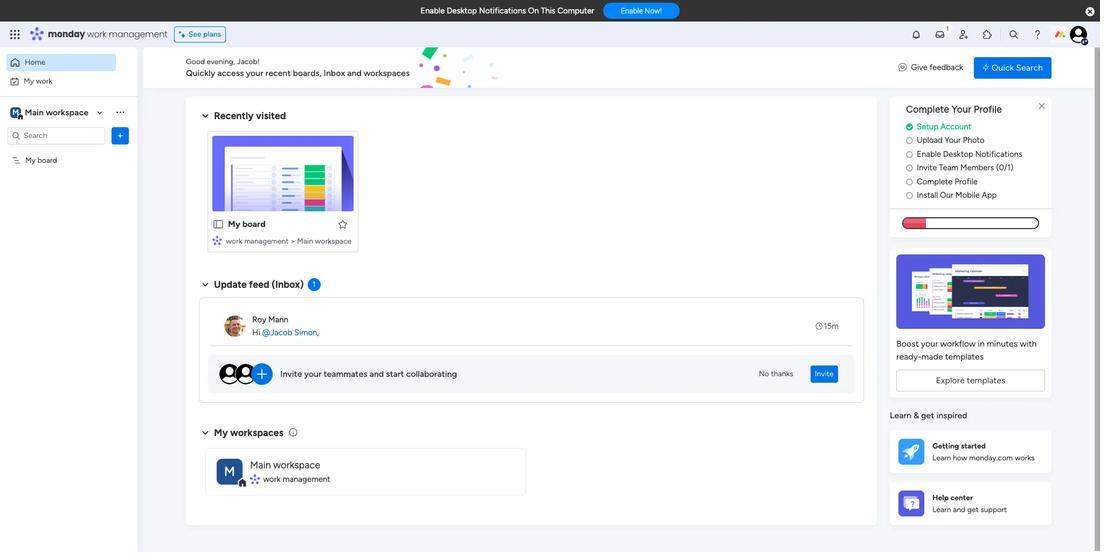 Task type: vqa. For each thing, say whether or not it's contained in the screenshot.
bottommost circle o image
yes



Task type: describe. For each thing, give the bounding box(es) containing it.
work right workspace icon
[[263, 474, 281, 484]]

templates inside button
[[968, 375, 1006, 386]]

management for work management
[[283, 474, 331, 484]]

your for boost your workflow in minutes with ready-made templates
[[922, 339, 939, 349]]

my inside list box
[[25, 156, 36, 165]]

templates inside boost your workflow in minutes with ready-made templates
[[946, 352, 984, 362]]

invite team members (0/1)
[[917, 163, 1014, 173]]

boards,
[[293, 68, 322, 78]]

1
[[313, 280, 316, 289]]

2 vertical spatial workspace
[[273, 459, 320, 471]]

templates image image
[[900, 254, 1043, 329]]

2 vertical spatial main
[[250, 459, 271, 471]]

enable desktop notifications on this computer
[[421, 6, 595, 16]]

your for invite your teammates and start collaborating
[[304, 369, 322, 379]]

no
[[759, 369, 770, 379]]

quickly
[[186, 68, 215, 78]]

getting
[[933, 442, 960, 451]]

circle o image for install
[[907, 192, 914, 200]]

quick search button
[[975, 57, 1052, 78]]

explore templates
[[937, 375, 1006, 386]]

v2 user feedback image
[[899, 62, 907, 74]]

search everything image
[[1009, 29, 1020, 40]]

jacob!
[[237, 57, 260, 66]]

help center learn and get support
[[933, 493, 1008, 515]]

mann
[[268, 315, 289, 325]]

explore templates button
[[897, 370, 1046, 391]]

desktop for enable desktop notifications on this computer
[[447, 6, 477, 16]]

with
[[1021, 339, 1037, 349]]

my workspaces
[[214, 427, 284, 439]]

home
[[25, 58, 45, 67]]

work management > main workspace
[[226, 237, 352, 246]]

good
[[186, 57, 205, 66]]

mobile
[[956, 191, 981, 200]]

feed
[[249, 279, 269, 291]]

select product image
[[10, 29, 20, 40]]

15m
[[824, 321, 839, 331]]

see plans button
[[174, 26, 226, 43]]

plans
[[203, 30, 221, 39]]

1 vertical spatial main
[[297, 237, 313, 246]]

main inside workspace selection element
[[25, 107, 44, 117]]

account
[[941, 122, 972, 131]]

public board image
[[213, 218, 224, 230]]

our
[[941, 191, 954, 200]]

workspace image
[[217, 459, 243, 485]]

made
[[922, 352, 944, 362]]

check circle image
[[907, 123, 914, 131]]

give feedback
[[912, 63, 964, 72]]

and inside good evening, jacob! quickly access your recent boards, inbox and workspaces
[[347, 68, 362, 78]]

invite inside button
[[815, 369, 834, 379]]

enable for enable now!
[[621, 7, 643, 15]]

thanks
[[771, 369, 794, 379]]

upload your photo link
[[907, 134, 1052, 147]]

work inside button
[[36, 76, 52, 85]]

monday.com
[[970, 454, 1014, 463]]

circle o image for enable
[[907, 150, 914, 158]]

help center element
[[890, 482, 1052, 525]]

enable for enable desktop notifications
[[917, 149, 942, 159]]

recently
[[214, 110, 254, 122]]

invite your teammates and start collaborating
[[280, 369, 457, 379]]

>
[[291, 237, 295, 246]]

complete for complete profile
[[917, 177, 953, 187]]

computer
[[558, 6, 595, 16]]

help image
[[1033, 29, 1044, 40]]

complete your profile
[[907, 104, 1003, 115]]

app
[[982, 191, 998, 200]]

learn for getting
[[933, 454, 952, 463]]

options image
[[115, 130, 126, 141]]

add to favorites image
[[338, 219, 348, 229]]

setup account
[[917, 122, 972, 131]]

teammates
[[324, 369, 368, 379]]

workspace image
[[10, 107, 21, 118]]

and for invite
[[370, 369, 384, 379]]

m for workspace icon
[[224, 464, 235, 479]]

install our mobile app link
[[907, 189, 1052, 202]]

inbox
[[324, 68, 345, 78]]

workflow
[[941, 339, 976, 349]]

1 vertical spatial workspaces
[[230, 427, 284, 439]]

enable for enable desktop notifications on this computer
[[421, 6, 445, 16]]

how
[[954, 454, 968, 463]]

no thanks
[[759, 369, 794, 379]]

notifications image
[[912, 29, 922, 40]]

help
[[933, 493, 949, 502]]

home button
[[6, 54, 116, 71]]

getting started learn how monday.com works
[[933, 442, 1035, 463]]

collaborating
[[406, 369, 457, 379]]

recently visited
[[214, 110, 286, 122]]

good evening, jacob! quickly access your recent boards, inbox and workspaces
[[186, 57, 410, 78]]

dapulse close image
[[1086, 6, 1095, 17]]

complete profile
[[917, 177, 978, 187]]

team
[[940, 163, 959, 173]]

m for workspace image
[[12, 108, 19, 117]]

see
[[189, 30, 202, 39]]

setup
[[917, 122, 939, 131]]

Search in workspace field
[[23, 129, 90, 142]]

enable desktop notifications
[[917, 149, 1023, 159]]

circle o image for upload
[[907, 137, 914, 145]]

minutes
[[987, 339, 1018, 349]]

quick search
[[992, 62, 1044, 73]]

notifications for enable desktop notifications
[[976, 149, 1023, 159]]

my work button
[[6, 73, 116, 90]]

setup account link
[[907, 121, 1052, 133]]

close my workspaces image
[[199, 426, 212, 439]]

workspace options image
[[115, 107, 126, 118]]

enable now! button
[[603, 3, 680, 19]]

invite button
[[811, 366, 839, 383]]

my right public board icon at the left top of the page
[[228, 219, 241, 229]]

support
[[981, 505, 1008, 515]]

start
[[386, 369, 404, 379]]

dapulse x slim image
[[1036, 100, 1049, 113]]

close update feed (inbox) image
[[199, 278, 212, 291]]

&
[[914, 410, 920, 421]]

evening,
[[207, 57, 235, 66]]



Task type: locate. For each thing, give the bounding box(es) containing it.
photo
[[964, 136, 985, 145]]

0 horizontal spatial my board
[[25, 156, 57, 165]]

invite for team
[[917, 163, 938, 173]]

circle o image left team
[[907, 164, 914, 172]]

0 vertical spatial workspace
[[46, 107, 88, 117]]

1 vertical spatial main workspace
[[250, 459, 320, 471]]

give
[[912, 63, 928, 72]]

circle o image left install
[[907, 192, 914, 200]]

1 vertical spatial templates
[[968, 375, 1006, 386]]

your inside boost your workflow in minutes with ready-made templates
[[922, 339, 939, 349]]

main right >
[[297, 237, 313, 246]]

recent
[[266, 68, 291, 78]]

members
[[961, 163, 995, 173]]

workspace selection element
[[10, 106, 90, 120]]

desktop
[[447, 6, 477, 16], [944, 149, 974, 159]]

profile up setup account link
[[974, 104, 1003, 115]]

feedback
[[930, 63, 964, 72]]

1 vertical spatial management
[[244, 237, 289, 246]]

install
[[917, 191, 939, 200]]

explore
[[937, 375, 965, 386]]

0 vertical spatial profile
[[974, 104, 1003, 115]]

workspace down add to favorites "icon"
[[315, 237, 352, 246]]

0 horizontal spatial desktop
[[447, 6, 477, 16]]

1 horizontal spatial desktop
[[944, 149, 974, 159]]

your down account
[[945, 136, 962, 145]]

and left the start
[[370, 369, 384, 379]]

your for upload
[[945, 136, 962, 145]]

your up account
[[952, 104, 972, 115]]

0 horizontal spatial enable
[[421, 6, 445, 16]]

work down home
[[36, 76, 52, 85]]

your inside good evening, jacob! quickly access your recent boards, inbox and workspaces
[[246, 68, 264, 78]]

2 horizontal spatial main
[[297, 237, 313, 246]]

1 horizontal spatial invite
[[815, 369, 834, 379]]

workspaces inside good evening, jacob! quickly access your recent boards, inbox and workspaces
[[364, 68, 410, 78]]

circle o image for invite
[[907, 164, 914, 172]]

see plans
[[189, 30, 221, 39]]

1 horizontal spatial notifications
[[976, 149, 1023, 159]]

1 vertical spatial profile
[[955, 177, 978, 187]]

notifications for enable desktop notifications on this computer
[[479, 6, 526, 16]]

my board down search in workspace field
[[25, 156, 57, 165]]

enable desktop notifications link
[[907, 148, 1052, 160]]

my right close my workspaces image
[[214, 427, 228, 439]]

my down home
[[24, 76, 34, 85]]

and right inbox on the top
[[347, 68, 362, 78]]

1 horizontal spatial m
[[224, 464, 235, 479]]

circle o image inside enable desktop notifications link
[[907, 150, 914, 158]]

1 vertical spatial notifications
[[976, 149, 1023, 159]]

management for work management > main workspace
[[244, 237, 289, 246]]

my board
[[25, 156, 57, 165], [228, 219, 266, 229]]

boost
[[897, 339, 920, 349]]

1 vertical spatial complete
[[917, 177, 953, 187]]

circle o image inside complete profile link
[[907, 178, 914, 186]]

1 horizontal spatial board
[[243, 219, 266, 229]]

circle o image inside install our mobile app link
[[907, 192, 914, 200]]

inspired
[[937, 410, 968, 421]]

0 horizontal spatial your
[[246, 68, 264, 78]]

2 vertical spatial and
[[954, 505, 966, 515]]

1 vertical spatial workspace
[[315, 237, 352, 246]]

main workspace up search in workspace field
[[25, 107, 88, 117]]

2 horizontal spatial invite
[[917, 163, 938, 173]]

profile down invite team members (0/1) on the top right of page
[[955, 177, 978, 187]]

enable
[[421, 6, 445, 16], [621, 7, 643, 15], [917, 149, 942, 159]]

and down center
[[954, 505, 966, 515]]

boost your workflow in minutes with ready-made templates
[[897, 339, 1037, 362]]

main workspace up work management
[[250, 459, 320, 471]]

0 vertical spatial main
[[25, 107, 44, 117]]

2 horizontal spatial your
[[922, 339, 939, 349]]

0 horizontal spatial get
[[922, 410, 935, 421]]

templates down workflow
[[946, 352, 984, 362]]

update
[[214, 279, 247, 291]]

invite members image
[[959, 29, 970, 40]]

v2 bolt switch image
[[983, 62, 990, 74]]

notifications left on on the top left of the page
[[479, 6, 526, 16]]

1 horizontal spatial main
[[250, 459, 271, 471]]

workspaces up workspace icon
[[230, 427, 284, 439]]

learn down help
[[933, 505, 952, 515]]

0 vertical spatial main workspace
[[25, 107, 88, 117]]

upload
[[917, 136, 943, 145]]

1 vertical spatial learn
[[933, 454, 952, 463]]

0 vertical spatial templates
[[946, 352, 984, 362]]

1 horizontal spatial your
[[304, 369, 322, 379]]

1 horizontal spatial enable
[[621, 7, 643, 15]]

main
[[25, 107, 44, 117], [297, 237, 313, 246], [250, 459, 271, 471]]

circle o image inside invite team members (0/1) link
[[907, 164, 914, 172]]

monday
[[48, 28, 85, 40]]

circle o image
[[907, 137, 914, 145], [907, 150, 914, 158], [907, 178, 914, 186]]

and
[[347, 68, 362, 78], [370, 369, 384, 379], [954, 505, 966, 515]]

workspace inside workspace selection element
[[46, 107, 88, 117]]

management
[[109, 28, 168, 40], [244, 237, 289, 246], [283, 474, 331, 484]]

learn
[[890, 410, 912, 421], [933, 454, 952, 463], [933, 505, 952, 515]]

m
[[12, 108, 19, 117], [224, 464, 235, 479]]

0 horizontal spatial invite
[[280, 369, 302, 379]]

your down jacob!
[[246, 68, 264, 78]]

inbox image
[[935, 29, 946, 40]]

enable inside button
[[621, 7, 643, 15]]

3 circle o image from the top
[[907, 178, 914, 186]]

update feed (inbox)
[[214, 279, 304, 291]]

0 vertical spatial notifications
[[479, 6, 526, 16]]

1 horizontal spatial my board
[[228, 219, 266, 229]]

complete up setup
[[907, 104, 950, 115]]

your for complete
[[952, 104, 972, 115]]

main workspace
[[25, 107, 88, 117], [250, 459, 320, 471]]

0 vertical spatial your
[[246, 68, 264, 78]]

main right workspace icon
[[250, 459, 271, 471]]

0 horizontal spatial workspaces
[[230, 427, 284, 439]]

1 vertical spatial board
[[243, 219, 266, 229]]

2 circle o image from the top
[[907, 192, 914, 200]]

0 vertical spatial complete
[[907, 104, 950, 115]]

2 vertical spatial learn
[[933, 505, 952, 515]]

main workspace inside workspace selection element
[[25, 107, 88, 117]]

learn & get inspired
[[890, 410, 968, 421]]

board inside "my board" list box
[[38, 156, 57, 165]]

2 vertical spatial management
[[283, 474, 331, 484]]

m inside workspace icon
[[224, 464, 235, 479]]

center
[[951, 493, 974, 502]]

0 vertical spatial my board
[[25, 156, 57, 165]]

your
[[246, 68, 264, 78], [922, 339, 939, 349], [304, 369, 322, 379]]

and inside help center learn and get support
[[954, 505, 966, 515]]

get down center
[[968, 505, 979, 515]]

workspace up work management
[[273, 459, 320, 471]]

work right monday at the left
[[87, 28, 107, 40]]

1 horizontal spatial main workspace
[[250, 459, 320, 471]]

2 vertical spatial circle o image
[[907, 178, 914, 186]]

work up update
[[226, 237, 242, 246]]

search
[[1017, 62, 1044, 73]]

board right public board icon at the left top of the page
[[243, 219, 266, 229]]

circle o image for complete
[[907, 178, 914, 186]]

your inside upload your photo link
[[945, 136, 962, 145]]

0 vertical spatial and
[[347, 68, 362, 78]]

0 horizontal spatial main
[[25, 107, 44, 117]]

1 horizontal spatial and
[[370, 369, 384, 379]]

m inside workspace image
[[12, 108, 19, 117]]

1 horizontal spatial get
[[968, 505, 979, 515]]

visited
[[256, 110, 286, 122]]

0 vertical spatial board
[[38, 156, 57, 165]]

jacob simon image
[[1071, 26, 1088, 43]]

0 vertical spatial management
[[109, 28, 168, 40]]

2 vertical spatial your
[[304, 369, 322, 379]]

monday work management
[[48, 28, 168, 40]]

1 horizontal spatial workspaces
[[364, 68, 410, 78]]

workspace
[[46, 107, 88, 117], [315, 237, 352, 246], [273, 459, 320, 471]]

0 vertical spatial m
[[12, 108, 19, 117]]

invite team members (0/1) link
[[907, 162, 1052, 174]]

my down search in workspace field
[[25, 156, 36, 165]]

0 vertical spatial circle o image
[[907, 137, 914, 145]]

0 horizontal spatial board
[[38, 156, 57, 165]]

complete up install
[[917, 177, 953, 187]]

desktop for enable desktop notifications
[[944, 149, 974, 159]]

2 horizontal spatial enable
[[917, 149, 942, 159]]

1 image
[[943, 22, 953, 34]]

templates right explore
[[968, 375, 1006, 386]]

main right workspace image
[[25, 107, 44, 117]]

this
[[541, 6, 556, 16]]

workspaces right inbox on the top
[[364, 68, 410, 78]]

started
[[962, 442, 987, 451]]

learn inside the getting started learn how monday.com works
[[933, 454, 952, 463]]

1 vertical spatial m
[[224, 464, 235, 479]]

1 circle o image from the top
[[907, 137, 914, 145]]

0 vertical spatial get
[[922, 410, 935, 421]]

circle o image inside upload your photo link
[[907, 137, 914, 145]]

1 circle o image from the top
[[907, 164, 914, 172]]

work management
[[263, 474, 331, 484]]

close recently visited image
[[199, 109, 212, 122]]

roy mann image
[[224, 316, 246, 337]]

profile
[[974, 104, 1003, 115], [955, 177, 978, 187]]

0 horizontal spatial notifications
[[479, 6, 526, 16]]

learn inside help center learn and get support
[[933, 505, 952, 515]]

get right &
[[922, 410, 935, 421]]

workspace up search in workspace field
[[46, 107, 88, 117]]

complete
[[907, 104, 950, 115], [917, 177, 953, 187]]

your left teammates
[[304, 369, 322, 379]]

access
[[217, 68, 244, 78]]

works
[[1015, 454, 1035, 463]]

0 vertical spatial learn
[[890, 410, 912, 421]]

circle o image
[[907, 164, 914, 172], [907, 192, 914, 200]]

learn for help
[[933, 505, 952, 515]]

1 vertical spatial your
[[922, 339, 939, 349]]

your
[[952, 104, 972, 115], [945, 136, 962, 145]]

my
[[24, 76, 34, 85], [25, 156, 36, 165], [228, 219, 241, 229], [214, 427, 228, 439]]

quick
[[992, 62, 1015, 73]]

invite for your
[[280, 369, 302, 379]]

1 vertical spatial circle o image
[[907, 150, 914, 158]]

my board list box
[[0, 149, 138, 315]]

no thanks button
[[755, 366, 798, 383]]

0 horizontal spatial and
[[347, 68, 362, 78]]

1 vertical spatial and
[[370, 369, 384, 379]]

roy
[[252, 315, 266, 325]]

apps image
[[983, 29, 993, 40]]

0 vertical spatial circle o image
[[907, 164, 914, 172]]

0 vertical spatial workspaces
[[364, 68, 410, 78]]

(0/1)
[[997, 163, 1014, 173]]

workspaces
[[364, 68, 410, 78], [230, 427, 284, 439]]

notifications up the (0/1) on the right of the page
[[976, 149, 1023, 159]]

board down search in workspace field
[[38, 156, 57, 165]]

1 vertical spatial my board
[[228, 219, 266, 229]]

get
[[922, 410, 935, 421], [968, 505, 979, 515]]

in
[[979, 339, 985, 349]]

and for help
[[954, 505, 966, 515]]

my inside button
[[24, 76, 34, 85]]

0 horizontal spatial main workspace
[[25, 107, 88, 117]]

your up made
[[922, 339, 939, 349]]

0 vertical spatial your
[[952, 104, 972, 115]]

2 horizontal spatial and
[[954, 505, 966, 515]]

enable now!
[[621, 7, 662, 15]]

1 vertical spatial your
[[945, 136, 962, 145]]

complete for complete your profile
[[907, 104, 950, 115]]

0 horizontal spatial m
[[12, 108, 19, 117]]

invite
[[917, 163, 938, 173], [280, 369, 302, 379], [815, 369, 834, 379]]

ready-
[[897, 352, 922, 362]]

getting started element
[[890, 431, 1052, 474]]

option
[[0, 150, 138, 153]]

my board right public board icon at the left top of the page
[[228, 219, 266, 229]]

0 vertical spatial desktop
[[447, 6, 477, 16]]

1 vertical spatial desktop
[[944, 149, 974, 159]]

1 vertical spatial get
[[968, 505, 979, 515]]

1 vertical spatial circle o image
[[907, 192, 914, 200]]

2 circle o image from the top
[[907, 150, 914, 158]]

on
[[528, 6, 539, 16]]

get inside help center learn and get support
[[968, 505, 979, 515]]

(inbox)
[[272, 279, 304, 291]]

my work
[[24, 76, 52, 85]]

roy mann
[[252, 315, 289, 325]]

now!
[[645, 7, 662, 15]]

my board inside "my board" list box
[[25, 156, 57, 165]]

learn down getting
[[933, 454, 952, 463]]

learn left &
[[890, 410, 912, 421]]



